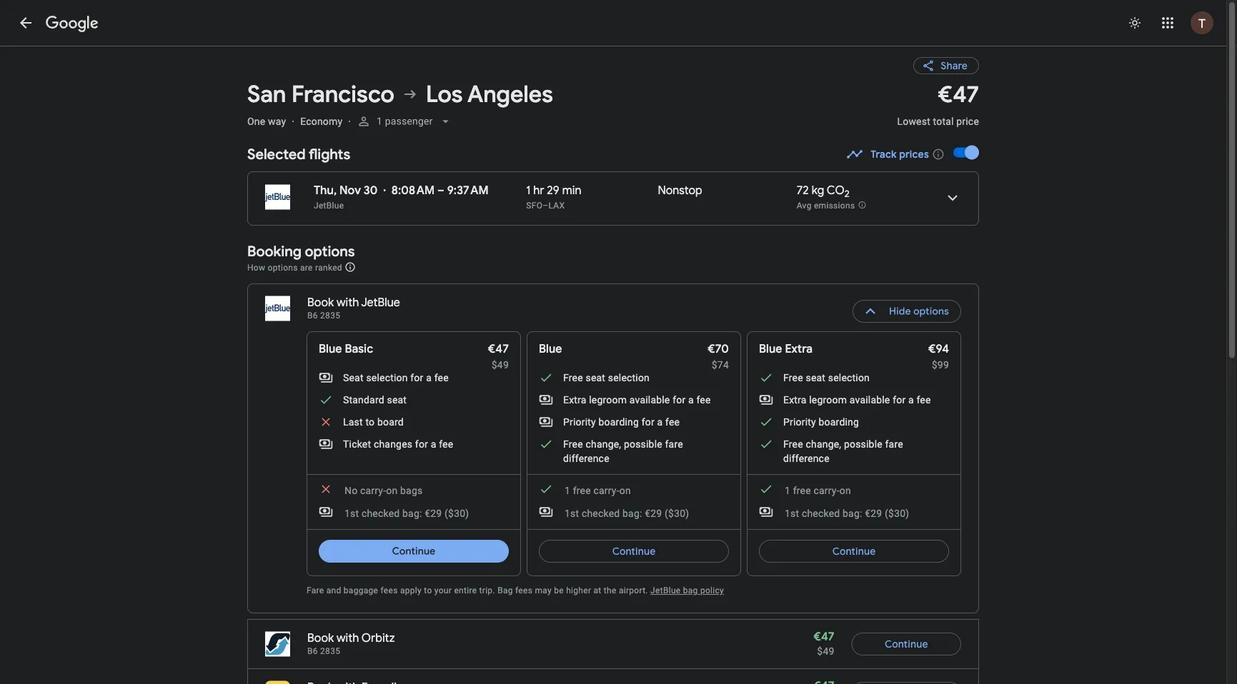 Task type: locate. For each thing, give the bounding box(es) containing it.
available
[[630, 394, 670, 406], [850, 394, 890, 406]]

0 horizontal spatial free change, possible fare difference
[[563, 439, 683, 465]]

0 vertical spatial to
[[366, 416, 375, 428]]

free change, possible fare difference
[[563, 439, 683, 465], [783, 439, 903, 465]]

san
[[247, 80, 286, 109]]

2 horizontal spatial first checked bag costs 29 euros (or 30 us dollars) element
[[759, 505, 910, 521]]

free down blue extra
[[783, 372, 803, 384]]

0 vertical spatial €47
[[938, 80, 979, 109]]

fees
[[381, 586, 398, 596], [515, 586, 533, 596]]

1 1st from the left
[[345, 508, 359, 520]]

booking
[[247, 242, 302, 261]]

1 horizontal spatial possible
[[844, 439, 883, 450]]

 image
[[348, 115, 351, 127]]

0 vertical spatial with
[[337, 296, 359, 310]]

1 first checked bag costs 29 euros (or 30 us dollars) element from the left
[[319, 505, 469, 521]]

2 vertical spatial options
[[914, 305, 949, 318]]

for for ticket changes for a fee
[[415, 439, 428, 450]]

continue button
[[319, 535, 509, 569], [539, 535, 729, 569], [759, 535, 949, 569], [852, 628, 961, 662]]

( for extra
[[885, 508, 889, 520]]

1 available from the left
[[630, 394, 670, 406]]

available for €94
[[850, 394, 890, 406]]

0 horizontal spatial free seat selection
[[563, 372, 650, 384]]

first checked bag costs 29 euros (or 30 us dollars) element
[[319, 505, 469, 521], [539, 505, 689, 521], [759, 505, 910, 521]]

with
[[337, 296, 359, 310], [337, 632, 359, 646]]

2 carry- from the left
[[594, 485, 620, 497]]

1 with from the top
[[337, 296, 359, 310]]

1 fare from the left
[[665, 439, 683, 450]]

available up the priority boarding for a fee
[[630, 394, 670, 406]]

total duration 1 hr 29 min. element
[[526, 183, 658, 200]]

kg
[[812, 183, 824, 198]]

2 horizontal spatial (
[[885, 508, 889, 520]]

selection for blue extra
[[828, 372, 870, 384]]

extra for blue
[[563, 394, 587, 406]]

selection up the priority boarding for a fee
[[608, 372, 650, 384]]

thu,
[[314, 183, 337, 198]]

1 inside popup button
[[377, 115, 383, 127]]

2 horizontal spatial selection
[[828, 372, 870, 384]]

1 vertical spatial options
[[268, 263, 298, 273]]

extra legroom available for a fee up the priority boarding for a fee
[[563, 394, 711, 406]]

1 horizontal spatial extra legroom available for a fee
[[783, 394, 931, 406]]

2 fare from the left
[[885, 439, 903, 450]]

fee for ticket changes for a fee
[[439, 439, 453, 450]]

possible down the priority boarding for a fee
[[624, 439, 663, 450]]

2 selection from the left
[[608, 372, 650, 384]]

3 €29 from the left
[[865, 508, 882, 520]]

1 horizontal spatial free
[[793, 485, 811, 497]]

1 horizontal spatial fees
[[515, 586, 533, 596]]

2 horizontal spatial blue
[[759, 342, 782, 357]]

– down hr
[[543, 201, 549, 211]]

1st checked bag: €29 ( $30 )
[[345, 508, 469, 520], [565, 508, 689, 520], [785, 508, 910, 520]]

difference down the priority boarding for a fee
[[563, 453, 610, 465]]

3 blue from the left
[[759, 342, 782, 357]]

0 horizontal spatial )
[[466, 508, 469, 520]]

3 checked from the left
[[802, 508, 840, 520]]

€47 for €47
[[488, 342, 509, 357]]

0 horizontal spatial legroom
[[589, 394, 627, 406]]

3 1st checked bag: €29 ( $30 ) from the left
[[785, 508, 910, 520]]

free up the priority boarding for a fee
[[563, 372, 583, 384]]

flight details. departing flight on thursday, november 30. leaves san francisco international airport at 8:08 am on thursday, november 30 and arrives at los angeles international airport at 9:37 am on thursday, november 30. image
[[936, 181, 970, 215]]

1 horizontal spatial selection
[[608, 372, 650, 384]]

avg
[[797, 201, 812, 211]]

2 horizontal spatial 1st
[[785, 508, 799, 520]]

1 horizontal spatial $30
[[668, 508, 686, 520]]

2 $30 from the left
[[668, 508, 686, 520]]

2 book from the top
[[307, 632, 334, 646]]

72
[[797, 183, 809, 198]]

0 horizontal spatial 1st checked bag: €29 ( $30 )
[[345, 508, 469, 520]]

main content
[[247, 46, 989, 685]]

2835 for book with jetblue
[[320, 311, 340, 321]]

book for book with jetblue
[[307, 296, 334, 310]]

1 €29 from the left
[[425, 508, 442, 520]]

first checked bag costs 29 euros (or 30 us dollars) element for blue
[[539, 505, 689, 521]]

1 boarding from the left
[[599, 416, 639, 428]]

priority boarding
[[783, 416, 859, 428]]

1 horizontal spatial seat
[[586, 372, 606, 384]]

0 horizontal spatial change,
[[586, 439, 621, 450]]

1 vertical spatial €47
[[488, 342, 509, 357]]

carry- down the priority boarding for a fee
[[594, 485, 620, 497]]

0 horizontal spatial –
[[437, 183, 445, 198]]

selection up priority boarding
[[828, 372, 870, 384]]

€47 up 47 euros text field
[[814, 630, 835, 645]]

1 checked from the left
[[362, 508, 400, 520]]

seat up the priority boarding for a fee
[[586, 372, 606, 384]]

€29 for extra
[[865, 508, 882, 520]]

1 free from the left
[[573, 485, 591, 497]]

0 horizontal spatial options
[[268, 263, 298, 273]]

€29 for basic
[[425, 508, 442, 520]]

with up b6 2835 text box
[[337, 296, 359, 310]]

selected
[[247, 145, 306, 163]]

boarding for blue
[[599, 416, 639, 428]]

1 possible from the left
[[624, 439, 663, 450]]

fare
[[665, 439, 683, 450], [885, 439, 903, 450]]

2 bag: from the left
[[623, 508, 642, 520]]

€94
[[929, 342, 949, 357]]

2 horizontal spatial jetblue
[[651, 586, 681, 596]]

with up flight number b6 2835 text box
[[337, 632, 359, 646]]

extra legroom available for a fee
[[563, 394, 711, 406], [783, 394, 931, 406]]

booking options
[[247, 242, 355, 261]]

0 horizontal spatial $30
[[448, 508, 466, 520]]

book inside book with orbitz b6 2835
[[307, 632, 334, 646]]

3 first checked bag costs 29 euros (or 30 us dollars) element from the left
[[759, 505, 910, 521]]

co
[[827, 183, 845, 198]]

2 first checked bag costs 29 euros (or 30 us dollars) element from the left
[[539, 505, 689, 521]]

jetblue bag policy link
[[651, 586, 724, 596]]

1 vertical spatial jetblue
[[361, 296, 400, 310]]

free seat selection up the priority boarding for a fee
[[563, 372, 650, 384]]

1 1 free carry-on from the left
[[565, 485, 631, 497]]

flights
[[309, 145, 351, 163]]

€47 inside €47 lowest total price
[[938, 80, 979, 109]]

blue extra
[[759, 342, 813, 357]]

1 horizontal spatial €47
[[814, 630, 835, 645]]

book
[[307, 296, 334, 310], [307, 632, 334, 646]]

1 vertical spatial $49
[[817, 646, 835, 658]]

b6 down are
[[307, 311, 318, 321]]

difference
[[563, 453, 610, 465], [783, 453, 830, 465]]

2 with from the top
[[337, 632, 359, 646]]

2 boarding from the left
[[819, 416, 859, 428]]

a
[[426, 372, 432, 384], [688, 394, 694, 406], [909, 394, 914, 406], [657, 416, 663, 428], [431, 439, 436, 450]]

options right hide
[[914, 305, 949, 318]]

0 horizontal spatial carry-
[[360, 485, 386, 497]]

2 b6 from the top
[[307, 647, 318, 657]]

on for blue extra
[[840, 485, 851, 497]]

possible for €94
[[844, 439, 883, 450]]

$49
[[492, 359, 509, 371], [817, 646, 835, 658]]

2 free from the left
[[793, 485, 811, 497]]

3 selection from the left
[[828, 372, 870, 384]]

2 priority from the left
[[783, 416, 816, 428]]

difference down priority boarding
[[783, 453, 830, 465]]

– left 9:37 am text box
[[437, 183, 445, 198]]

2835 down and
[[320, 647, 340, 657]]

1 horizontal spatial free change, possible fare difference
[[783, 439, 903, 465]]

b6 inside book with orbitz b6 2835
[[307, 647, 318, 657]]

0 horizontal spatial possible
[[624, 439, 663, 450]]

€47 up 'price'
[[938, 80, 979, 109]]

0 horizontal spatial to
[[366, 416, 375, 428]]

0 vertical spatial jetblue
[[314, 201, 344, 211]]

€47 $49
[[814, 630, 835, 658]]

2835 for book with orbitz
[[320, 647, 340, 657]]

nonstop flight. element
[[658, 183, 702, 200]]

Arrival time: 9:37 AM. text field
[[447, 183, 489, 198]]

1st checked bag: €29 ( $30 ) for basic
[[345, 508, 469, 520]]

0 horizontal spatial boarding
[[599, 416, 639, 428]]

0 horizontal spatial 1st
[[345, 508, 359, 520]]

1 $30 from the left
[[448, 508, 466, 520]]

hide
[[889, 305, 911, 318]]

difference for blue extra
[[783, 453, 830, 465]]

1st for blue extra
[[785, 508, 799, 520]]

2 horizontal spatial bag:
[[843, 508, 863, 520]]

2 1st from the left
[[565, 508, 579, 520]]

1 horizontal spatial jetblue
[[361, 296, 400, 310]]

carry- right no
[[360, 485, 386, 497]]

0 horizontal spatial fare
[[665, 439, 683, 450]]

options inside hide options dropdown button
[[914, 305, 949, 318]]

b6 for book with jetblue
[[307, 311, 318, 321]]

1 horizontal spatial blue
[[539, 342, 562, 357]]

2 horizontal spatial checked
[[802, 508, 840, 520]]

ticket
[[343, 439, 371, 450]]

legroom up the priority boarding for a fee
[[589, 394, 627, 406]]

3 $30 from the left
[[889, 508, 906, 520]]

book inside book with jetblue b6 2835
[[307, 296, 334, 310]]

priority
[[563, 416, 596, 428], [783, 416, 816, 428]]

2 extra legroom available for a fee from the left
[[783, 394, 931, 406]]

priority for blue extra
[[783, 416, 816, 428]]

jetblue up basic
[[361, 296, 400, 310]]

0 horizontal spatial 1 free carry-on
[[565, 485, 631, 497]]

a for ticket changes for a fee
[[431, 439, 436, 450]]

available up priority boarding
[[850, 394, 890, 406]]

1 book from the top
[[307, 296, 334, 310]]

1 horizontal spatial free seat selection
[[783, 372, 870, 384]]

no
[[345, 485, 358, 497]]

free for blue extra
[[793, 485, 811, 497]]

with for jetblue
[[337, 296, 359, 310]]

1 difference from the left
[[563, 453, 610, 465]]

0 horizontal spatial €29
[[425, 508, 442, 520]]

2 free seat selection from the left
[[783, 372, 870, 384]]

€47 for €47 lowest total price
[[938, 80, 979, 109]]

2 horizontal spatial carry-
[[814, 485, 840, 497]]

1 horizontal spatial first checked bag costs 29 euros (or 30 us dollars) element
[[539, 505, 689, 521]]

passenger
[[385, 115, 433, 127]]

 image
[[292, 115, 295, 127]]

0 vertical spatial 2835
[[320, 311, 340, 321]]

1 horizontal spatial 1 free carry-on
[[785, 485, 851, 497]]

to left your
[[424, 586, 432, 596]]

options for booking
[[305, 242, 355, 261]]

extra legroom available for a fee up priority boarding
[[783, 394, 931, 406]]

b6 for book with orbitz
[[307, 647, 318, 657]]

change, down priority boarding
[[806, 439, 842, 450]]

1 on from the left
[[386, 485, 398, 497]]

0 horizontal spatial free
[[573, 485, 591, 497]]

1
[[377, 115, 383, 127], [526, 183, 531, 198], [565, 485, 570, 497], [785, 485, 791, 497]]

seat down seat selection for a fee
[[387, 394, 407, 406]]

options down booking
[[268, 263, 298, 273]]

0 horizontal spatial first checked bag costs 29 euros (or 30 us dollars) element
[[319, 505, 469, 521]]

entire
[[454, 586, 477, 596]]

2 horizontal spatial €47
[[938, 80, 979, 109]]

change, down the priority boarding for a fee
[[586, 439, 621, 450]]

2 vertical spatial €47
[[814, 630, 835, 645]]

1 legroom from the left
[[589, 394, 627, 406]]

3 ) from the left
[[906, 508, 910, 520]]

2 horizontal spatial seat
[[806, 372, 826, 384]]

free change, possible fare difference for blue
[[563, 439, 683, 465]]

2 possible from the left
[[844, 439, 883, 450]]

free change, possible fare difference down priority boarding
[[783, 439, 903, 465]]

2835 inside book with orbitz b6 2835
[[320, 647, 340, 657]]

2 fees from the left
[[515, 586, 533, 596]]

san francisco
[[247, 80, 395, 109]]

changes
[[374, 439, 413, 450]]

0 vertical spatial book
[[307, 296, 334, 310]]

1 horizontal spatial )
[[686, 508, 689, 520]]

jetblue
[[314, 201, 344, 211], [361, 296, 400, 310], [651, 586, 681, 596]]

1 bag: from the left
[[402, 508, 422, 520]]

1 horizontal spatial checked
[[582, 508, 620, 520]]

free
[[573, 485, 591, 497], [793, 485, 811, 497]]

way
[[268, 115, 286, 127]]

available for €70
[[630, 394, 670, 406]]

2 horizontal spatial )
[[906, 508, 910, 520]]

99 US dollars text field
[[932, 359, 949, 371]]

sfo
[[526, 201, 543, 211]]

2 1 free carry-on from the left
[[785, 485, 851, 497]]

free
[[563, 372, 583, 384], [783, 372, 803, 384], [563, 439, 583, 450], [783, 439, 803, 450]]

free seat selection up priority boarding
[[783, 372, 870, 384]]

possible for €70
[[624, 439, 663, 450]]

legroom for blue
[[589, 394, 627, 406]]

blue
[[319, 342, 342, 357], [539, 342, 562, 357], [759, 342, 782, 357]]

2835 up blue basic
[[320, 311, 340, 321]]

0 vertical spatial b6
[[307, 311, 318, 321]]

0 horizontal spatial bag:
[[402, 508, 422, 520]]

2 change, from the left
[[806, 439, 842, 450]]

be
[[554, 586, 564, 596]]

Flight number B6 2835 text field
[[307, 311, 340, 321]]

to right last
[[366, 416, 375, 428]]

legroom up priority boarding
[[809, 394, 847, 406]]

free down priority boarding
[[783, 439, 803, 450]]

free down the priority boarding for a fee
[[563, 439, 583, 450]]

hr
[[533, 183, 544, 198]]

None text field
[[897, 80, 979, 140]]

1 ) from the left
[[466, 508, 469, 520]]

€47 up $49 text box
[[488, 342, 509, 357]]

2 vertical spatial jetblue
[[651, 586, 681, 596]]

free seat selection for blue
[[563, 372, 650, 384]]

3 bag: from the left
[[843, 508, 863, 520]]

with for orbitz
[[337, 632, 359, 646]]

0 horizontal spatial fees
[[381, 586, 398, 596]]

2 horizontal spatial 1st checked bag: €29 ( $30 )
[[785, 508, 910, 520]]

1 vertical spatial book
[[307, 632, 334, 646]]

carry- down priority boarding
[[814, 485, 840, 497]]

track prices
[[871, 148, 929, 161]]

1 b6 from the top
[[307, 311, 318, 321]]

1 horizontal spatial priority
[[783, 416, 816, 428]]

book for book with orbitz
[[307, 632, 334, 646]]

€29
[[425, 508, 442, 520], [645, 508, 662, 520], [865, 508, 882, 520]]

0 horizontal spatial checked
[[362, 508, 400, 520]]

departing flight on thursday, november 30. leaves san francisco international airport at 8:08 am on thursday, november 30 and arrives at los angeles international airport at 9:37 am on thursday, november 30. element
[[314, 183, 489, 198]]

thu, nov 30
[[314, 183, 378, 198]]

0 horizontal spatial €47
[[488, 342, 509, 357]]

1 vertical spatial with
[[337, 632, 359, 646]]

with inside book with jetblue b6 2835
[[337, 296, 359, 310]]

for for seat selection for a fee
[[411, 372, 424, 384]]

1 horizontal spatial change,
[[806, 439, 842, 450]]

0 horizontal spatial difference
[[563, 453, 610, 465]]

2 free change, possible fare difference from the left
[[783, 439, 903, 465]]

book with jetblue b6 2835
[[307, 296, 400, 321]]

1 horizontal spatial boarding
[[819, 416, 859, 428]]

3 carry- from the left
[[814, 485, 840, 497]]

0 horizontal spatial priority
[[563, 416, 596, 428]]

1 horizontal spatial 1st checked bag: €29 ( $30 )
[[565, 508, 689, 520]]

1 horizontal spatial legroom
[[809, 394, 847, 406]]

1 carry- from the left
[[360, 485, 386, 497]]

learn more about booking options image
[[345, 262, 356, 273]]

jetblue down thu,
[[314, 201, 344, 211]]

2 horizontal spatial $30
[[889, 508, 906, 520]]

1 blue from the left
[[319, 342, 342, 357]]

blue basic
[[319, 342, 373, 357]]

book up flight number b6 2835 text box
[[307, 632, 334, 646]]

free change, possible fare difference down the priority boarding for a fee
[[563, 439, 683, 465]]

2 available from the left
[[850, 394, 890, 406]]

0 horizontal spatial selection
[[366, 372, 408, 384]]

3 on from the left
[[840, 485, 851, 497]]

1 horizontal spatial –
[[543, 201, 549, 211]]

49 US dollars text field
[[492, 359, 509, 371]]

1 ( from the left
[[445, 508, 448, 520]]

boarding
[[599, 416, 639, 428], [819, 416, 859, 428]]

3 1st from the left
[[785, 508, 799, 520]]

jetblue left bag
[[651, 586, 681, 596]]

carry- for blue extra
[[814, 485, 840, 497]]

2 checked from the left
[[582, 508, 620, 520]]

3 ( from the left
[[885, 508, 889, 520]]

1 free carry-on for blue extra
[[785, 485, 851, 497]]

1 vertical spatial to
[[424, 586, 432, 596]]

carry-
[[360, 485, 386, 497], [594, 485, 620, 497], [814, 485, 840, 497]]

with inside book with orbitz b6 2835
[[337, 632, 359, 646]]

bag:
[[402, 508, 422, 520], [623, 508, 642, 520], [843, 508, 863, 520]]

b6 inside book with jetblue b6 2835
[[307, 311, 318, 321]]

0 horizontal spatial (
[[445, 508, 448, 520]]

change, for blue extra
[[806, 439, 842, 450]]

main content containing san francisco
[[247, 46, 989, 685]]

2835
[[320, 311, 340, 321], [320, 647, 340, 657]]

ticket changes for a fee
[[343, 439, 453, 450]]

1 horizontal spatial 1st
[[565, 508, 579, 520]]

how
[[247, 263, 265, 273]]

how options are ranked
[[247, 263, 345, 273]]

1 horizontal spatial fare
[[885, 439, 903, 450]]

San Francisco to Los Angeles text field
[[247, 80, 880, 109]]

a for priority boarding for a fee
[[657, 416, 663, 428]]

1 2835 from the top
[[320, 311, 340, 321]]

1 free change, possible fare difference from the left
[[563, 439, 683, 465]]

change, for blue
[[586, 439, 621, 450]]

9:37 am
[[447, 183, 489, 198]]

book up b6 2835 text box
[[307, 296, 334, 310]]

fees right the bag at the bottom left of page
[[515, 586, 533, 596]]

2 horizontal spatial options
[[914, 305, 949, 318]]

bag: for extra
[[843, 508, 863, 520]]

possible down priority boarding
[[844, 439, 883, 450]]

1 horizontal spatial to
[[424, 586, 432, 596]]

seat down blue extra
[[806, 372, 826, 384]]

fees left apply
[[381, 586, 398, 596]]

0 vertical spatial options
[[305, 242, 355, 261]]

b6 down fare
[[307, 647, 318, 657]]

1 vertical spatial –
[[543, 201, 549, 211]]

0 horizontal spatial on
[[386, 485, 398, 497]]

1 1st checked bag: €29 ( $30 ) from the left
[[345, 508, 469, 520]]

2 blue from the left
[[539, 342, 562, 357]]

1 horizontal spatial available
[[850, 394, 890, 406]]

ranked
[[315, 263, 342, 273]]

1 horizontal spatial difference
[[783, 453, 830, 465]]

possible
[[624, 439, 663, 450], [844, 439, 883, 450]]

selection up the standard seat
[[366, 372, 408, 384]]

extra for blue extra
[[783, 394, 807, 406]]

1st checked bag: €29 ( $30 ) for extra
[[785, 508, 910, 520]]

continue
[[392, 545, 436, 558], [612, 545, 656, 558], [833, 545, 876, 558], [885, 638, 928, 651]]

)
[[466, 508, 469, 520], [686, 508, 689, 520], [906, 508, 910, 520]]

for
[[411, 372, 424, 384], [673, 394, 686, 406], [893, 394, 906, 406], [642, 416, 655, 428], [415, 439, 428, 450]]

2 horizontal spatial €29
[[865, 508, 882, 520]]

francisco
[[292, 80, 395, 109]]

( for basic
[[445, 508, 448, 520]]

extra
[[785, 342, 813, 357], [563, 394, 587, 406], [783, 394, 807, 406]]

2 ) from the left
[[686, 508, 689, 520]]

1 horizontal spatial (
[[665, 508, 668, 520]]

1 priority from the left
[[563, 416, 596, 428]]

options up ranked
[[305, 242, 355, 261]]

1 vertical spatial 2835
[[320, 647, 340, 657]]

2 legroom from the left
[[809, 394, 847, 406]]

2 difference from the left
[[783, 453, 830, 465]]

1 extra legroom available for a fee from the left
[[563, 394, 711, 406]]

selected flights
[[247, 145, 351, 163]]

1 free seat selection from the left
[[563, 372, 650, 384]]

2 2835 from the top
[[320, 647, 340, 657]]

0 horizontal spatial blue
[[319, 342, 342, 357]]

1 change, from the left
[[586, 439, 621, 450]]

0 vertical spatial $49
[[492, 359, 509, 371]]

seat
[[586, 372, 606, 384], [806, 372, 826, 384], [387, 394, 407, 406]]

0 horizontal spatial extra legroom available for a fee
[[563, 394, 711, 406]]

1 horizontal spatial options
[[305, 242, 355, 261]]

2 on from the left
[[620, 485, 631, 497]]

2835 inside book with jetblue b6 2835
[[320, 311, 340, 321]]

1 horizontal spatial €29
[[645, 508, 662, 520]]



Task type: describe. For each thing, give the bounding box(es) containing it.
bags
[[400, 485, 423, 497]]

learn more about tracked prices image
[[932, 148, 945, 161]]

at
[[594, 586, 602, 596]]

0 horizontal spatial jetblue
[[314, 201, 344, 211]]

1st for blue
[[565, 508, 579, 520]]

free seat selection for blue extra
[[783, 372, 870, 384]]

Departure time: 8:08 AM. text field
[[392, 183, 435, 198]]

fare
[[307, 586, 324, 596]]

0 horizontal spatial seat
[[387, 394, 407, 406]]

priority boarding for a fee
[[563, 416, 680, 428]]

2
[[845, 188, 850, 200]]

carry- for blue
[[594, 485, 620, 497]]

8:08 am – 9:37 am
[[392, 183, 489, 198]]

jetblue inside book with jetblue b6 2835
[[361, 296, 400, 310]]

book with orbitz b6 2835
[[307, 632, 395, 657]]

hide options
[[889, 305, 949, 318]]

$99
[[932, 359, 949, 371]]

extra legroom available for a fee for blue extra
[[783, 394, 931, 406]]

basic
[[345, 342, 373, 357]]

options for how
[[268, 263, 298, 273]]

learn more about booking options element
[[345, 259, 356, 275]]

blue for blue
[[539, 342, 562, 357]]

difference for blue
[[563, 453, 610, 465]]

2 €29 from the left
[[645, 508, 662, 520]]

policy
[[700, 586, 724, 596]]

1 hr 29 min sfo – lax
[[526, 183, 582, 211]]

bag: for basic
[[402, 508, 422, 520]]

change appearance image
[[1118, 6, 1152, 40]]

– inside 1 hr 29 min sfo – lax
[[543, 201, 549, 211]]

the
[[604, 586, 617, 596]]

first checked bag costs 29 euros (or 30 us dollars) element for blue basic
[[319, 505, 469, 521]]

min
[[562, 183, 582, 198]]

1 inside 1 hr 29 min sfo – lax
[[526, 183, 531, 198]]

fee for priority boarding for a fee
[[666, 416, 680, 428]]

apply
[[400, 586, 422, 596]]

bag
[[498, 586, 513, 596]]

0 vertical spatial –
[[437, 183, 445, 198]]

avg emissions
[[797, 201, 855, 211]]

boarding for blue extra
[[819, 416, 859, 428]]

$30 for basic
[[448, 508, 466, 520]]

share button
[[914, 57, 979, 74]]

legroom for blue extra
[[809, 394, 847, 406]]

nov
[[340, 183, 361, 198]]

29
[[547, 183, 560, 198]]

selection for blue
[[608, 372, 650, 384]]

first checked bag costs 29 euros (or 30 us dollars) element for blue extra
[[759, 505, 910, 521]]

1 fees from the left
[[381, 586, 398, 596]]

seat for blue extra
[[806, 372, 826, 384]]

economy
[[300, 115, 343, 127]]

and
[[326, 586, 341, 596]]

track
[[871, 148, 897, 161]]

on for blue
[[620, 485, 631, 497]]

seat
[[343, 372, 364, 384]]

extra legroom available for a fee for blue
[[563, 394, 711, 406]]

1 free carry-on for blue
[[565, 485, 631, 497]]

€70
[[708, 342, 729, 357]]

bag
[[683, 586, 698, 596]]

a for seat selection for a fee
[[426, 372, 432, 384]]

angeles
[[467, 80, 553, 109]]

8:08 am
[[392, 183, 435, 198]]

none text field containing €47
[[897, 80, 979, 140]]

fare and baggage fees apply to your entire trip.  bag fees may be higher at the airport. jetblue bag policy
[[307, 586, 724, 596]]

1 passenger button
[[351, 104, 459, 139]]

orbitz
[[362, 632, 395, 646]]

are
[[300, 263, 313, 273]]

fee for seat selection for a fee
[[434, 372, 449, 384]]

continue to book with expedia for 47 euros (equivalent to 49 us dollars on expedia) image
[[852, 677, 961, 685]]

checked for blue
[[582, 508, 620, 520]]

47 euros element
[[938, 80, 979, 109]]

free for blue
[[573, 485, 591, 497]]

€47 lowest total price
[[897, 80, 979, 127]]

los angeles
[[426, 80, 553, 109]]

go back image
[[17, 14, 34, 31]]

hide options button
[[853, 295, 961, 329]]

$49 inside €47 $49
[[817, 646, 835, 658]]

loading results progress bar
[[0, 46, 1227, 49]]

30
[[364, 183, 378, 198]]

options for hide
[[914, 305, 949, 318]]

) for basic
[[466, 508, 469, 520]]

72 kg co 2
[[797, 183, 850, 200]]

no carry-on bags
[[345, 485, 423, 497]]

one
[[247, 115, 265, 127]]

Flight number B6 2835 text field
[[307, 647, 340, 657]]

fare for €70
[[665, 439, 683, 450]]

total
[[933, 115, 954, 127]]

1 selection from the left
[[366, 372, 408, 384]]

2 1st checked bag: €29 ( $30 ) from the left
[[565, 508, 689, 520]]

Equivalent to 49 US dollars on Orbitz text field
[[814, 645, 835, 659]]

47 euros text field
[[814, 630, 835, 645]]

nonstop
[[658, 183, 702, 198]]

$74
[[712, 359, 729, 371]]

standard
[[343, 394, 384, 406]]

priority for blue
[[563, 416, 596, 428]]

$30 for extra
[[889, 508, 906, 520]]

last to board
[[343, 416, 404, 428]]

free change, possible fare difference for blue extra
[[783, 439, 903, 465]]

lax
[[549, 201, 565, 211]]

higher
[[566, 586, 591, 596]]

lowest
[[897, 115, 931, 127]]

price
[[957, 115, 979, 127]]

airport.
[[619, 586, 648, 596]]

one way
[[247, 115, 286, 127]]

) for extra
[[906, 508, 910, 520]]

may
[[535, 586, 552, 596]]

last
[[343, 416, 363, 428]]

1st for blue basic
[[345, 508, 359, 520]]

trip.
[[479, 586, 495, 596]]

los
[[426, 80, 463, 109]]

share
[[941, 59, 968, 72]]

seat for blue
[[586, 372, 606, 384]]

seat selection for a fee
[[343, 372, 449, 384]]

for for priority boarding for a fee
[[642, 416, 655, 428]]

your
[[434, 586, 452, 596]]

74 US dollars text field
[[712, 359, 729, 371]]

prices
[[899, 148, 929, 161]]

fare for €94
[[885, 439, 903, 450]]

1 passenger
[[377, 115, 433, 127]]

blue for blue extra
[[759, 342, 782, 357]]

2 ( from the left
[[665, 508, 668, 520]]

emissions
[[814, 201, 855, 211]]

47 euros text field
[[814, 679, 835, 685]]

checked for blue extra
[[802, 508, 840, 520]]

standard seat
[[343, 394, 407, 406]]

€47 for €47 $49
[[814, 630, 835, 645]]

checked for blue basic
[[362, 508, 400, 520]]

board
[[377, 416, 404, 428]]

baggage
[[344, 586, 378, 596]]

blue for blue basic
[[319, 342, 342, 357]]



Task type: vqa. For each thing, say whether or not it's contained in the screenshot.
second Free seat selection from right
yes



